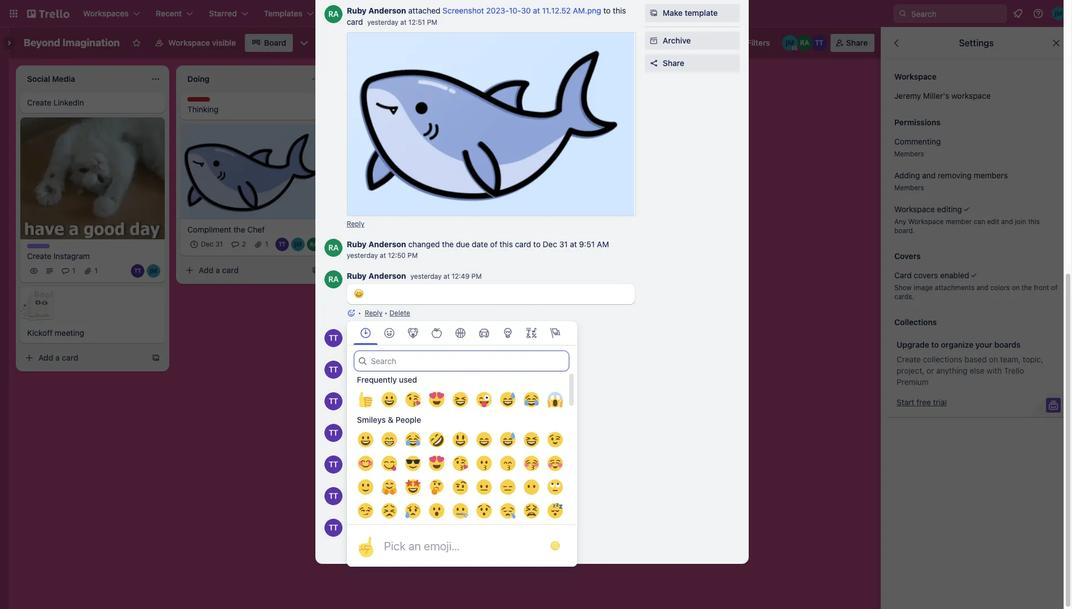 Task type: vqa. For each thing, say whether or not it's contained in the screenshot.


Task type: locate. For each thing, give the bounding box(es) containing it.
1 vertical spatial of
[[1052, 283, 1058, 292]]

yesterday at 9:52 am link down set in the bottom of the page
[[347, 500, 415, 508]]

1 horizontal spatial create from template… image
[[472, 103, 481, 112]]

jeremy down "terry turtle added ruby anderson to this card yesterday at 9:54 am"
[[420, 362, 449, 371]]

covers
[[895, 251, 921, 261]]

am inside terry turtle added jeremy miller to this card yesterday at 9:54 am
[[405, 373, 415, 382]]

pm inside the ruby anderson changed the due date of this card to dec 31 at 9:51 am yesterday at 12:50 pm
[[408, 251, 418, 260]]

the inside the ruby anderson changed the due date of this card to dec 31 at 9:51 am yesterday at 12:50 pm
[[442, 240, 454, 249]]

1 vertical spatial pm
[[408, 251, 418, 260]]

date inside the ruby anderson changed the due date of this card to dec 31 at 9:51 am yesterday at 12:50 pm
[[472, 240, 488, 249]]

2 horizontal spatial jeremy miller (jeremymiller198) image
[[1052, 7, 1066, 20]]

join
[[1015, 217, 1027, 226]]

1
[[265, 240, 268, 248], [72, 267, 75, 275], [95, 267, 98, 275], [495, 488, 499, 498]]

adding and removing members members
[[895, 170, 1008, 192]]

the inside terry turtle marked the due date incomplete yesterday at 9:53 am
[[424, 393, 436, 403]]

the inside show image attachments and colors on the front of cards.
[[1022, 283, 1032, 292]]

members inside commenting members
[[895, 150, 925, 158]]

ruby inside the ruby anderson changed the due date of this card to dec 31 at 9:51 am yesterday at 12:50 pm
[[347, 240, 367, 249]]

0 horizontal spatial jeremy
[[420, 362, 449, 371]]

jeremy up permissions
[[895, 91, 921, 100]]

2 vertical spatial jeremy miller (jeremymiller198) image
[[291, 237, 305, 251]]

workspace editing
[[895, 204, 962, 214]]

ruby anderson (rubyanderson7) image
[[307, 237, 321, 251], [324, 239, 342, 257]]

1 yesterday at 9:54 am link from the top
[[347, 342, 415, 350]]

date for complete
[[454, 456, 470, 466]]

2 vertical spatial a
[[55, 353, 60, 363]]

member
[[946, 217, 972, 226]]

2 horizontal spatial add a card
[[359, 102, 399, 112]]

collections
[[895, 317, 937, 327]]

0 vertical spatial members
[[895, 150, 925, 158]]

at
[[533, 6, 540, 15], [401, 18, 407, 27], [570, 240, 577, 249], [380, 251, 386, 260], [444, 272, 450, 281], [380, 342, 386, 350], [380, 373, 386, 382], [380, 405, 386, 413], [380, 437, 386, 445], [380, 468, 386, 477], [501, 488, 508, 498], [380, 500, 386, 508], [380, 531, 386, 540]]

4 turtle from the top
[[369, 425, 393, 434]]

due for of
[[456, 240, 470, 249]]

added inside terry turtle added this card to doing yesterday at 9:51 am
[[395, 520, 418, 529]]

thoughts thinking
[[187, 97, 219, 114]]

1 vertical spatial 9:53
[[388, 437, 403, 445]]

0 vertical spatial ruby anderson (rubyanderson7) image
[[324, 5, 342, 23]]

the
[[234, 225, 245, 234], [442, 240, 454, 249], [1022, 283, 1032, 292], [424, 393, 436, 403], [424, 456, 436, 466]]

your
[[976, 340, 993, 349]]

workspace up miller's
[[895, 72, 937, 81]]

2 9:52 from the top
[[388, 500, 403, 508]]

anderson inside "terry turtle added ruby anderson to this card yesterday at 9:54 am"
[[442, 330, 479, 340]]

and left join
[[1002, 217, 1014, 226]]

0 horizontal spatial reply
[[347, 220, 365, 228]]

0 vertical spatial jeremy
[[895, 91, 921, 100]]

the down terry turtle added jeremy miller to this card yesterday at 9:54 am on the bottom left
[[424, 393, 436, 403]]

add another list button
[[497, 65, 650, 90]]

jeremy inside terry turtle added jeremy miller to this card yesterday at 9:54 am
[[420, 362, 449, 371]]

due inside terry turtle marked the due date incomplete yesterday at 9:53 am
[[438, 393, 452, 403]]

the left front
[[1022, 283, 1032, 292]]

turtle for terry turtle added this card to doing yesterday at 9:51 am
[[369, 520, 393, 529]]

1 horizontal spatial on
[[1012, 283, 1020, 292]]

1 vertical spatial yesterday at 9:53 am link
[[347, 437, 415, 445]]

at inside terry turtle added jeremy miller to this card yesterday at 9:54 am
[[380, 373, 386, 382]]

9:53 up joined
[[388, 405, 403, 413]]

2 vertical spatial add a card button
[[20, 349, 147, 367]]

yesterday at 9:52 am link up set in the bottom of the page
[[347, 468, 415, 477]]

yesterday inside 'terry turtle set this card to be due dec 1 at 9:51 am yesterday at 9:52 am'
[[347, 500, 378, 508]]

at inside the terry turtle joined this card yesterday at 9:53 am
[[380, 437, 386, 445]]

1 horizontal spatial a
[[216, 265, 220, 275]]

2 vertical spatial added
[[395, 520, 418, 529]]

terry inside terry turtle marked the due date complete yesterday at 9:52 am
[[347, 456, 367, 466]]

dec inside dec 31 checkbox
[[201, 240, 214, 248]]

and left colors
[[977, 283, 989, 292]]

add for the add another list button
[[517, 73, 532, 82]]

the up 'terry turtle set this card to be due dec 1 at 9:51 am yesterday at 9:52 am'
[[424, 456, 436, 466]]

9:51 inside 'terry turtle set this card to be due dec 1 at 9:51 am yesterday at 9:52 am'
[[510, 488, 526, 498]]

ruby anderson (rubyanderson7) image for to this card
[[324, 5, 342, 23]]

2 marked from the top
[[395, 456, 422, 466]]

ruby anderson changed the due date of this card to dec 31 at 9:51 am yesterday at 12:50 pm
[[347, 240, 609, 260]]

Search search field
[[354, 351, 569, 372]]

terry turtle (terryturtle) image
[[275, 237, 289, 251], [131, 264, 145, 278], [324, 329, 342, 347], [324, 361, 342, 379], [324, 393, 342, 411], [324, 424, 342, 442]]

filters button
[[730, 34, 774, 52]]

the inside terry turtle marked the due date complete yesterday at 9:52 am
[[424, 456, 436, 466]]

date left incomplete
[[454, 393, 470, 403]]

terry turtle added ruby anderson to this card yesterday at 9:54 am
[[347, 330, 522, 350]]

1 vertical spatial and
[[1002, 217, 1014, 226]]

anderson up yesterday at 12:50 pm link
[[369, 240, 406, 249]]

2 horizontal spatial dec
[[543, 240, 557, 249]]

3 terry from the top
[[347, 393, 367, 403]]

2
[[242, 240, 246, 248]]

doing
[[463, 520, 484, 529]]

0 vertical spatial yesterday at 9:53 am link
[[347, 405, 415, 413]]

1 horizontal spatial and
[[977, 283, 989, 292]]

workspace up any
[[895, 204, 935, 214]]

2 vertical spatial and
[[977, 283, 989, 292]]

start
[[897, 397, 915, 407]]

terry turtle (terryturtle) image for this
[[324, 424, 342, 442]]

9:52 up set in the bottom of the page
[[388, 468, 403, 477]]

9:53
[[388, 405, 403, 413], [388, 437, 403, 445]]

power-ups
[[612, 38, 653, 47]]

9:54 for ruby anderson
[[388, 342, 403, 350]]

jeremy miller (jeremymiller198) image down the compliment the chef link
[[291, 237, 305, 251]]

card
[[895, 270, 912, 280]]

on right colors
[[1012, 283, 1020, 292]]

terry inside the terry turtle joined this card yesterday at 9:53 am
[[347, 425, 367, 434]]

turtle inside 'terry turtle set this card to be due dec 1 at 9:51 am yesterday at 9:52 am'
[[369, 488, 393, 498]]

reply link up yesterday at 12:50 pm link
[[347, 220, 365, 228]]

0 horizontal spatial reply link
[[347, 220, 365, 228]]

sm image for automation
[[663, 34, 678, 50]]

0 vertical spatial share
[[847, 38, 868, 47]]

2 31 from the left
[[215, 240, 223, 248]]

at inside terry turtle marked the due date complete yesterday at 9:52 am
[[380, 468, 386, 477]]

on inside show image attachments and colors on the front of cards.
[[1012, 283, 1020, 292]]

due
[[456, 240, 470, 249], [438, 393, 452, 403], [438, 456, 452, 466], [463, 488, 476, 498]]

and right adding
[[923, 170, 936, 180]]

power-ups button
[[590, 34, 660, 52]]

2 horizontal spatial a
[[376, 102, 380, 112]]

add a card
[[359, 102, 399, 112], [199, 265, 239, 275], [38, 353, 79, 363]]

front
[[1034, 283, 1050, 292]]

9:52 inside terry turtle marked the due date complete yesterday at 9:52 am
[[388, 468, 403, 477]]

workspace left visible
[[168, 38, 210, 47]]

anderson down yesterday at 12:50 pm link
[[369, 271, 406, 281]]

1 horizontal spatial jeremy miller (jeremymiller198) image
[[782, 35, 798, 51]]

1 9:54 from the top
[[388, 342, 403, 350]]

add
[[517, 73, 532, 82], [359, 102, 374, 112], [199, 265, 214, 275], [38, 353, 53, 363]]

ruby anderson (rubyanderson7) image
[[324, 5, 342, 23], [797, 35, 813, 51], [324, 271, 342, 289]]

visible
[[212, 38, 236, 47]]

at inside terry turtle added this card to doing yesterday at 9:51 am
[[380, 531, 386, 540]]

due inside 'terry turtle set this card to be due dec 1 at 9:51 am yesterday at 9:52 am'
[[463, 488, 476, 498]]

9:53 down joined
[[388, 437, 403, 445]]

0 vertical spatial 9:53
[[388, 405, 403, 413]]

1 9:52 from the top
[[388, 468, 403, 477]]

organize
[[941, 340, 974, 349]]

workspace
[[168, 38, 210, 47], [895, 72, 937, 81], [895, 204, 935, 214], [909, 217, 944, 226]]

1 vertical spatial create from template… image
[[151, 354, 160, 363]]

make template
[[663, 8, 718, 18]]

1 horizontal spatial ruby anderson (rubyanderson7) image
[[324, 239, 342, 257]]

1 vertical spatial yesterday at 9:54 am link
[[347, 373, 415, 382]]

collections
[[923, 355, 963, 364]]

based
[[965, 355, 987, 364]]

date inside terry turtle marked the due date complete yesterday at 9:52 am
[[454, 456, 470, 466]]

this inside terry turtle added this card to doing yesterday at 9:51 am
[[420, 520, 433, 529]]

0 vertical spatial on
[[1012, 283, 1020, 292]]

2 vertical spatial pm
[[472, 272, 482, 281]]

free
[[917, 397, 931, 407]]

0 horizontal spatial 31
[[215, 240, 223, 248]]

2 yesterday at 9:53 am link from the top
[[347, 437, 415, 445]]

sm image right sm icon
[[663, 34, 678, 50]]

reply left • at the left bottom of page
[[365, 309, 383, 317]]

9:54 inside terry turtle added jeremy miller to this card yesterday at 9:54 am
[[388, 373, 403, 382]]

added up an
[[395, 520, 418, 529]]

date for of
[[472, 240, 488, 249]]

0 vertical spatial add a card
[[359, 102, 399, 112]]

terry for terry turtle added this card to doing yesterday at 9:51 am
[[347, 520, 367, 529]]

1 horizontal spatial reply link
[[365, 309, 383, 317]]

1 terry from the top
[[347, 330, 367, 340]]

reply link
[[347, 220, 365, 228], [365, 309, 383, 317]]

0 horizontal spatial sm image
[[648, 7, 660, 19]]

yesterday inside terry turtle marked the due date complete yesterday at 9:52 am
[[347, 468, 378, 477]]

0 horizontal spatial add a card button
[[20, 349, 147, 367]]

create inside button
[[334, 8, 359, 18]]

2 turtle from the top
[[369, 362, 393, 371]]

to
[[604, 6, 611, 15], [534, 240, 541, 249], [481, 330, 489, 340], [932, 340, 939, 349], [475, 362, 482, 371], [442, 488, 449, 498], [454, 520, 461, 529]]

2 yesterday at 9:54 am link from the top
[[347, 373, 415, 382]]

reply link left • at the left bottom of page
[[365, 309, 383, 317]]

1 vertical spatial marked
[[395, 456, 422, 466]]

2 members from the top
[[895, 183, 925, 192]]

automation button
[[663, 34, 728, 52]]

0 vertical spatial add a card button
[[341, 98, 467, 116]]

template
[[685, 8, 718, 18]]

1 yesterday at 9:53 am link from the top
[[347, 405, 415, 413]]

1 vertical spatial a
[[216, 265, 220, 275]]

show
[[895, 283, 912, 292]]

0 horizontal spatial jeremy miller (jeremymiller198) image
[[291, 237, 305, 251]]

9:54 inside "terry turtle added ruby anderson to this card yesterday at 9:54 am"
[[388, 342, 403, 350]]

terry for terry turtle added ruby anderson to this card yesterday at 9:54 am
[[347, 330, 367, 340]]

am
[[597, 240, 609, 249], [405, 342, 415, 350], [405, 373, 415, 382], [405, 405, 415, 413], [405, 437, 415, 445], [405, 468, 415, 477], [528, 488, 540, 498], [405, 500, 415, 508], [404, 531, 414, 540]]

0 vertical spatial 9:52
[[388, 468, 403, 477]]

add inside button
[[517, 73, 532, 82]]

ups
[[639, 38, 653, 47]]

2 horizontal spatial pm
[[472, 272, 482, 281]]

turtle inside terry turtle marked the due date complete yesterday at 9:52 am
[[369, 456, 393, 466]]

0 horizontal spatial add a card
[[38, 353, 79, 363]]

reply up yesterday at 12:50 pm link
[[347, 220, 365, 228]]

1 vertical spatial add a card
[[199, 265, 239, 275]]

marked down the terry turtle joined this card yesterday at 9:53 am
[[395, 456, 422, 466]]

any workspace member can edit and join this board.
[[895, 217, 1040, 235]]

create from template… image
[[472, 103, 481, 112], [151, 354, 160, 363]]

0 horizontal spatial create from template… image
[[151, 354, 160, 363]]

ruby anderson (rubyanderson7) image for ruby anderson yesterday at 12:49 pm
[[324, 271, 342, 289]]

open information menu image
[[1033, 8, 1044, 19]]

due up 12:49
[[456, 240, 470, 249]]

2 yesterday at 9:52 am link from the top
[[347, 500, 415, 508]]

7 turtle from the top
[[369, 520, 393, 529]]

3 added from the top
[[395, 520, 418, 529]]

0 horizontal spatial and
[[923, 170, 936, 180]]

turtle inside terry turtle added this card to doing yesterday at 9:51 am
[[369, 520, 393, 529]]

0 vertical spatial yesterday at 9:54 am link
[[347, 342, 415, 350]]

create from template… image
[[312, 266, 321, 275]]

can
[[974, 217, 986, 226]]

0 horizontal spatial dec
[[201, 240, 214, 248]]

0 vertical spatial create from template… image
[[472, 103, 481, 112]]

ruby for ruby anderson changed the due date of this card to dec 31 at 9:51 am yesterday at 12:50 pm
[[347, 240, 367, 249]]

date up yesterday at 12:49 pm link
[[472, 240, 488, 249]]

1 vertical spatial members
[[895, 183, 925, 192]]

1 down create instagram link
[[95, 267, 98, 275]]

sm image
[[648, 7, 660, 19], [663, 34, 678, 50]]

Dec 31 checkbox
[[187, 237, 226, 251]]

color: purple, title: none image
[[27, 244, 50, 249]]

added for jeremy miller
[[395, 362, 418, 371]]

1 horizontal spatial share button
[[831, 34, 875, 52]]

anderson for yesterday
[[369, 271, 406, 281]]

customize views image
[[299, 37, 310, 49]]

1 down the compliment the chef link
[[265, 240, 268, 248]]

at inside "terry turtle added ruby anderson to this card yesterday at 9:54 am"
[[380, 342, 386, 350]]

color: bold red, title: "thoughts" element
[[187, 97, 219, 106]]

yesterday at 9:53 am link down joined
[[347, 437, 415, 445]]

1 horizontal spatial reply
[[365, 309, 383, 317]]

to inside "terry turtle added ruby anderson to this card yesterday at 9:54 am"
[[481, 330, 489, 340]]

terry inside "terry turtle added ruby anderson to this card yesterday at 9:54 am"
[[347, 330, 367, 340]]

terry turtle (terryturtle) image for added this card to doing
[[324, 519, 342, 537]]

1 vertical spatial 9:51
[[510, 488, 526, 498]]

1 added from the top
[[395, 330, 418, 340]]

jeremy miller (jeremymiller198) image right open information menu icon
[[1052, 7, 1066, 20]]

marked up joined
[[395, 393, 422, 403]]

0 horizontal spatial a
[[55, 353, 60, 363]]

1 horizontal spatial share
[[847, 38, 868, 47]]

board
[[264, 38, 286, 47]]

board link
[[245, 34, 293, 52]]

9:54 up terry turtle marked the due date incomplete yesterday at 9:53 am
[[388, 373, 403, 382]]

a for add a card button related to create from template… icon
[[216, 265, 220, 275]]

1 down complete
[[495, 488, 499, 498]]

ruby anderson (rubyanderson7) image up create from template… icon
[[307, 237, 321, 251]]

show image attachments and colors on the front of cards.
[[895, 283, 1058, 301]]

share for share button to the right
[[847, 38, 868, 47]]

1 31 from the left
[[560, 240, 568, 249]]

7 terry from the top
[[347, 520, 367, 529]]

terry inside terry turtle added jeremy miller to this card yesterday at 9:54 am
[[347, 362, 367, 371]]

workspace down workspace editing
[[909, 217, 944, 226]]

create inside 'upgrade to organize your boards create collections based on team, topic, project, or anything else with trello premium'
[[897, 355, 921, 364]]

1 vertical spatial on
[[989, 355, 999, 364]]

0 vertical spatial sm image
[[648, 7, 660, 19]]

ruby for ruby anderson yesterday at 12:49 pm
[[347, 271, 367, 281]]

card
[[347, 17, 363, 27], [382, 102, 399, 112], [515, 240, 531, 249], [222, 265, 239, 275], [506, 330, 522, 340], [62, 353, 79, 363], [500, 362, 516, 371], [434, 425, 450, 434], [423, 488, 440, 498], [435, 520, 451, 529]]

0 vertical spatial a
[[376, 102, 380, 112]]

added inside "terry turtle added ruby anderson to this card yesterday at 9:54 am"
[[395, 330, 418, 340]]

3 turtle from the top
[[369, 393, 393, 403]]

9:53 inside the terry turtle joined this card yesterday at 9:53 am
[[388, 437, 403, 445]]

jeremy miller (jeremymiller198) image right filters
[[782, 35, 798, 51]]

members down the commenting
[[895, 150, 925, 158]]

1 9:53 from the top
[[388, 405, 403, 413]]

jeremy miller (jeremymiller198) image
[[147, 264, 160, 278]]

0 horizontal spatial of
[[490, 240, 498, 249]]

0 vertical spatial date
[[472, 240, 488, 249]]

to inside to this card
[[604, 6, 611, 15]]

add another list
[[517, 73, 576, 82]]

jeremy
[[895, 91, 921, 100], [420, 362, 449, 371]]

the for marked the due date incomplete
[[424, 393, 436, 403]]

9:53 inside terry turtle marked the due date incomplete yesterday at 9:53 am
[[388, 405, 403, 413]]

jeremy miller (jeremymiller198) image
[[1052, 7, 1066, 20], [782, 35, 798, 51], [291, 237, 305, 251]]

due down terry turtle added jeremy miller to this card yesterday at 9:54 am on the bottom left
[[438, 393, 452, 403]]

card inside "terry turtle added ruby anderson to this card yesterday at 9:54 am"
[[506, 330, 522, 340]]

1 vertical spatial add a card button
[[181, 261, 307, 279]]

create linkedin link
[[27, 97, 158, 108]]

0 vertical spatial of
[[490, 240, 498, 249]]

turtle inside "terry turtle added ruby anderson to this card yesterday at 9:54 am"
[[369, 330, 393, 340]]

sm image inside automation button
[[663, 34, 678, 50]]

ruby
[[347, 6, 367, 15], [347, 240, 367, 249], [347, 271, 367, 281], [420, 330, 440, 340]]

ruby anderson (rubyanderson7) image left yesterday at 12:50 pm link
[[324, 239, 342, 257]]

jeremy miller's workspace link
[[888, 86, 1066, 106]]

1 vertical spatial date
[[454, 393, 470, 403]]

9:54 down delete link
[[388, 342, 403, 350]]

9:52 down set in the bottom of the page
[[388, 500, 403, 508]]

marked inside terry turtle marked the due date incomplete yesterday at 9:53 am
[[395, 393, 422, 403]]

marked for marked the due date incomplete
[[395, 393, 422, 403]]

0 vertical spatial added
[[395, 330, 418, 340]]

1 members from the top
[[895, 150, 925, 158]]

power-
[[612, 38, 639, 47]]

be
[[451, 488, 460, 498]]

turtle for terry turtle marked the due date complete yesterday at 9:52 am
[[369, 456, 393, 466]]

0 horizontal spatial ruby anderson (rubyanderson7) image
[[307, 237, 321, 251]]

add for add a card button corresponding to bottommost create from template… image
[[38, 353, 53, 363]]

0 vertical spatial jeremy miller (jeremymiller198) image
[[1052, 7, 1066, 20]]

pm right 12:49
[[472, 272, 482, 281]]

members inside adding and removing members members
[[895, 183, 925, 192]]

5 turtle from the top
[[369, 456, 393, 466]]

1 turtle from the top
[[369, 330, 393, 340]]

terry inside terry turtle added this card to doing yesterday at 9:51 am
[[347, 520, 367, 529]]

pick an emoji…
[[384, 539, 460, 553]]

1 vertical spatial share
[[663, 58, 685, 68]]

yesterday at 9:54 am link for ruby anderson
[[347, 342, 415, 350]]

turtle for terry turtle added ruby anderson to this card yesterday at 9:54 am
[[369, 330, 393, 340]]

5 terry from the top
[[347, 456, 367, 466]]

0 vertical spatial reply
[[347, 220, 365, 228]]

anderson up search search field in the bottom of the page
[[442, 330, 479, 340]]

cards.
[[895, 292, 915, 301]]

am inside terry turtle added this card to doing yesterday at 9:51 am
[[404, 531, 414, 540]]

0 horizontal spatial pm
[[408, 251, 418, 260]]

terry for terry turtle marked the due date incomplete yesterday at 9:53 am
[[347, 393, 367, 403]]

yesterday at 9:53 am link for joined this card
[[347, 437, 415, 445]]

pm right the 12:50
[[408, 251, 418, 260]]

thoughts
[[187, 97, 219, 106]]

0 vertical spatial 9:54
[[388, 342, 403, 350]]

turtle inside terry turtle marked the due date incomplete yesterday at 9:53 am
[[369, 393, 393, 403]]

back to home image
[[27, 5, 69, 23]]

dec inside 'terry turtle set this card to be due dec 1 at 9:51 am yesterday at 9:52 am'
[[478, 488, 493, 498]]

1 vertical spatial added
[[395, 362, 418, 371]]

0 notifications image
[[1012, 7, 1025, 20]]

yesterday inside "terry turtle added ruby anderson to this card yesterday at 9:54 am"
[[347, 342, 378, 350]]

or
[[927, 366, 935, 375]]

anderson for attached
[[369, 6, 406, 15]]

2 terry from the top
[[347, 362, 367, 371]]

6 turtle from the top
[[369, 488, 393, 498]]

the right changed
[[442, 240, 454, 249]]

2 vertical spatial ruby anderson (rubyanderson7) image
[[324, 271, 342, 289]]

yesterday at 9:54 am link up terry turtle marked the due date incomplete yesterday at 9:53 am
[[347, 373, 415, 382]]

2 added from the top
[[395, 362, 418, 371]]

list
[[565, 73, 576, 82]]

changed
[[408, 240, 440, 249]]

ruby for ruby anderson attached screenshot 2023-10-30 at 11.12.52 am.png
[[347, 6, 367, 15]]

this inside "terry turtle added ruby anderson to this card yesterday at 9:54 am"
[[491, 330, 504, 340]]

1 horizontal spatial dec
[[478, 488, 493, 498]]

0 horizontal spatial 9:51
[[388, 531, 402, 540]]

0 vertical spatial 9:51
[[579, 240, 595, 249]]

marked inside terry turtle marked the due date complete yesterday at 9:52 am
[[395, 456, 422, 466]]

compliment
[[187, 225, 231, 234]]

0 horizontal spatial on
[[989, 355, 999, 364]]

members down adding
[[895, 183, 925, 192]]

yesterday at 9:52 am link for marked the due date complete
[[347, 468, 415, 477]]

anderson up yesterday at 12:51 pm link
[[369, 6, 406, 15]]

1 horizontal spatial 9:51
[[510, 488, 526, 498]]

31 inside checkbox
[[215, 240, 223, 248]]

1 vertical spatial yesterday at 9:52 am link
[[347, 500, 415, 508]]

2 vertical spatial 9:51
[[388, 531, 402, 540]]

terry inside 'terry turtle set this card to be due dec 1 at 9:51 am yesterday at 9:52 am'
[[347, 488, 367, 498]]

1 horizontal spatial pm
[[427, 18, 437, 27]]

1 horizontal spatial add a card button
[[181, 261, 307, 279]]

make template link
[[645, 4, 740, 22]]

1 vertical spatial jeremy
[[420, 362, 449, 371]]

an
[[409, 539, 421, 553]]

added down "terry turtle added ruby anderson to this card yesterday at 9:54 am"
[[395, 362, 418, 371]]

terry turtle (terryturtle) image for set this card to be due dec 1 at 9:51 am
[[324, 487, 342, 505]]

yesterday inside terry turtle added this card to doing yesterday at 9:51 am
[[347, 531, 378, 540]]

due inside the ruby anderson changed the due date of this card to dec 31 at 9:51 am yesterday at 12:50 pm
[[456, 240, 470, 249]]

start free trial
[[897, 397, 947, 407]]

9:54 for jeremy miller
[[388, 373, 403, 382]]

editing
[[937, 204, 962, 214]]

added for ruby anderson
[[395, 330, 418, 340]]

the for changed the due date of this card to dec 31 at 9:51 am
[[442, 240, 454, 249]]

2 9:53 from the top
[[388, 437, 403, 445]]

anderson
[[369, 6, 406, 15], [369, 240, 406, 249], [369, 271, 406, 281], [442, 330, 479, 340]]

yesterday inside ruby anderson yesterday at 12:49 pm
[[411, 272, 442, 281]]

turtle
[[369, 330, 393, 340], [369, 362, 393, 371], [369, 393, 393, 403], [369, 425, 393, 434], [369, 456, 393, 466], [369, 488, 393, 498], [369, 520, 393, 529]]

anderson inside the ruby anderson changed the due date of this card to dec 31 at 9:51 am yesterday at 12:50 pm
[[369, 240, 406, 249]]

1 horizontal spatial 31
[[560, 240, 568, 249]]

due right be
[[463, 488, 476, 498]]

trial
[[934, 397, 947, 407]]

archive link
[[645, 32, 740, 50]]

create
[[334, 8, 359, 18], [27, 98, 51, 107], [27, 251, 51, 261], [897, 355, 921, 364]]

date left complete
[[454, 456, 470, 466]]

terry for terry turtle joined this card yesterday at 9:53 am
[[347, 425, 367, 434]]

1 marked from the top
[[395, 393, 422, 403]]

0 vertical spatial yesterday at 9:52 am link
[[347, 468, 415, 477]]

0 vertical spatial and
[[923, 170, 936, 180]]

sm image left the "make"
[[648, 7, 660, 19]]

0 vertical spatial share button
[[831, 34, 875, 52]]

yesterday
[[367, 18, 399, 27], [347, 251, 378, 260], [411, 272, 442, 281], [347, 342, 378, 350], [347, 373, 378, 382], [347, 405, 378, 413], [347, 437, 378, 445], [347, 468, 378, 477], [347, 500, 378, 508], [347, 531, 378, 540]]

pm down attached
[[427, 18, 437, 27]]

turtle inside the terry turtle joined this card yesterday at 9:53 am
[[369, 425, 393, 434]]

on up with
[[989, 355, 999, 364]]

yesterday at 9:54 am link down • at the left bottom of page
[[347, 342, 415, 350]]

1 vertical spatial sm image
[[663, 34, 678, 50]]

terry inside terry turtle marked the due date incomplete yesterday at 9:53 am
[[347, 393, 367, 403]]

yesterday at 9:53 am link up the terry turtle joined this card yesterday at 9:53 am
[[347, 405, 415, 413]]

card inside to this card
[[347, 17, 363, 27]]

linkedin
[[53, 98, 84, 107]]

workspace inside button
[[168, 38, 210, 47]]

added down delete
[[395, 330, 418, 340]]

2 horizontal spatial add a card button
[[341, 98, 467, 116]]

turtle for terry turtle joined this card yesterday at 9:53 am
[[369, 425, 393, 434]]

6 terry from the top
[[347, 488, 367, 498]]

4 terry from the top
[[347, 425, 367, 434]]

added inside terry turtle added jeremy miller to this card yesterday at 9:54 am
[[395, 362, 418, 371]]

1 vertical spatial share button
[[645, 54, 740, 72]]

create button
[[327, 5, 366, 23]]

emoji…
[[424, 539, 460, 553]]

add a card button for bottommost create from template… image
[[20, 349, 147, 367]]

this inside the terry turtle joined this card yesterday at 9:53 am
[[419, 425, 432, 434]]

1 vertical spatial ruby anderson (rubyanderson7) image
[[797, 35, 813, 51]]

due up be
[[438, 456, 452, 466]]

terry turtle (terryturtle) image
[[812, 35, 827, 51], [324, 456, 342, 474], [324, 487, 342, 505], [324, 519, 342, 537]]

due inside terry turtle marked the due date complete yesterday at 9:52 am
[[438, 456, 452, 466]]

share
[[847, 38, 868, 47], [663, 58, 685, 68]]

upgrade
[[897, 340, 930, 349]]

2 9:54 from the top
[[388, 373, 403, 382]]

yesterday at 9:52 am link
[[347, 468, 415, 477], [347, 500, 415, 508]]

1 yesterday at 9:52 am link from the top
[[347, 468, 415, 477]]



Task type: describe. For each thing, give the bounding box(es) containing it.
yesterday at 9:51 am link
[[347, 531, 414, 540]]

1 vertical spatial jeremy miller (jeremymiller198) image
[[782, 35, 798, 51]]

12:50
[[388, 251, 406, 260]]

joined
[[395, 425, 417, 434]]

terry for terry turtle marked the due date complete yesterday at 9:52 am
[[347, 456, 367, 466]]

am inside terry turtle marked the due date complete yesterday at 9:52 am
[[405, 468, 415, 477]]

12:49
[[452, 272, 470, 281]]

to inside 'terry turtle set this card to be due dec 1 at 9:51 am yesterday at 9:52 am'
[[442, 488, 449, 498]]

dec 31
[[201, 240, 223, 248]]

create for create linkedin
[[27, 98, 51, 107]]

kickoff meeting
[[27, 328, 84, 338]]

covers
[[914, 270, 938, 280]]

start free trial button
[[897, 397, 947, 408]]

card inside terry turtle added this card to doing yesterday at 9:51 am
[[435, 520, 451, 529]]

1 inside 'terry turtle set this card to be due dec 1 at 9:51 am yesterday at 9:52 am'
[[495, 488, 499, 498]]

attached
[[408, 6, 441, 15]]

am inside the terry turtle joined this card yesterday at 9:53 am
[[405, 437, 415, 445]]

and inside adding and removing members members
[[923, 170, 936, 180]]

terry turtle (terryturtle) image for jeremy
[[324, 361, 342, 379]]

commenting members
[[895, 137, 941, 158]]

a for add a card button for right create from template… image
[[376, 102, 380, 112]]

compliment the chef
[[187, 225, 265, 234]]

automation
[[678, 38, 721, 47]]

yesterday inside terry turtle marked the due date incomplete yesterday at 9:53 am
[[347, 405, 378, 413]]

members
[[974, 170, 1008, 180]]

1 vertical spatial reply link
[[365, 309, 383, 317]]

0 vertical spatial reply link
[[347, 220, 365, 228]]

this inside terry turtle added jeremy miller to this card yesterday at 9:54 am
[[484, 362, 497, 371]]

terry turtle joined this card yesterday at 9:53 am
[[347, 425, 450, 445]]

9:51 inside the ruby anderson changed the due date of this card to dec 31 at 9:51 am yesterday at 12:50 pm
[[579, 240, 595, 249]]

add a card button for right create from template… image
[[341, 98, 467, 116]]

date for incomplete
[[454, 393, 470, 403]]

yesterday at 9:54 am link for jeremy miller
[[347, 373, 415, 382]]

star or unstar board image
[[132, 38, 141, 47]]

yesterday at 9:53 am link for marked the due date incomplete
[[347, 405, 415, 413]]

boards
[[995, 340, 1021, 349]]

add a card button for create from template… icon
[[181, 261, 307, 279]]

add for add a card button related to create from template… icon
[[199, 265, 214, 275]]

screenshot
[[443, 6, 484, 15]]

pick
[[384, 539, 406, 553]]

board.
[[895, 226, 915, 235]]

of inside show image attachments and colors on the front of cards.
[[1052, 283, 1058, 292]]

imagination
[[63, 37, 120, 49]]

settings
[[959, 38, 994, 48]]

0 vertical spatial pm
[[427, 18, 437, 27]]

10-
[[509, 6, 521, 15]]

colors
[[991, 283, 1010, 292]]

dec inside the ruby anderson changed the due date of this card to dec 31 at 9:51 am yesterday at 12:50 pm
[[543, 240, 557, 249]]

yesterday inside the ruby anderson changed the due date of this card to dec 31 at 9:51 am yesterday at 12:50 pm
[[347, 251, 378, 260]]

this inside 'terry turtle set this card to be due dec 1 at 9:51 am yesterday at 9:52 am'
[[408, 488, 421, 498]]

sm image for make template
[[648, 7, 660, 19]]

workspace for workspace
[[895, 72, 937, 81]]

marked for marked the due date complete
[[395, 456, 422, 466]]

yesterday at 12:51 pm link
[[367, 18, 437, 27]]

and inside show image attachments and colors on the front of cards.
[[977, 283, 989, 292]]

the up 2
[[234, 225, 245, 234]]

delete
[[390, 309, 410, 317]]

1 horizontal spatial add a card
[[199, 265, 239, 275]]

yesterday at 12:51 pm
[[367, 18, 437, 27]]

grinning image
[[354, 289, 364, 299]]

search image
[[899, 9, 908, 18]]

card covers enabled
[[895, 270, 970, 280]]

to inside terry turtle added this card to doing yesterday at 9:51 am
[[454, 520, 461, 529]]

edit
[[988, 217, 1000, 226]]

sm image
[[648, 35, 660, 46]]

ruby anderson attached screenshot 2023-10-30 at 11.12.52 am.png
[[347, 6, 602, 15]]

turtle for terry turtle marked the due date incomplete yesterday at 9:53 am
[[369, 393, 393, 403]]

of inside the ruby anderson changed the due date of this card to dec 31 at 9:51 am yesterday at 12:50 pm
[[490, 240, 498, 249]]

create for create instagram
[[27, 251, 51, 261]]

jeremy miller's workspace
[[895, 91, 991, 100]]

this inside the ruby anderson changed the due date of this card to dec 31 at 9:51 am yesterday at 12:50 pm
[[500, 240, 513, 249]]

am.png
[[573, 6, 602, 15]]

project,
[[897, 366, 925, 375]]

due for complete
[[438, 456, 452, 466]]

terry for terry turtle set this card to be due dec 1 at 9:51 am yesterday at 9:52 am
[[347, 488, 367, 498]]

to inside the ruby anderson changed the due date of this card to dec 31 at 9:51 am yesterday at 12:50 pm
[[534, 240, 541, 249]]

make
[[663, 8, 683, 18]]

beyond
[[24, 37, 60, 49]]

am inside terry turtle marked the due date incomplete yesterday at 9:53 am
[[405, 405, 415, 413]]

workspace visible
[[168, 38, 236, 47]]

terry turtle marked the due date incomplete yesterday at 9:53 am
[[347, 393, 512, 413]]

am inside the ruby anderson changed the due date of this card to dec 31 at 9:51 am yesterday at 12:50 pm
[[597, 240, 609, 249]]

workspace visible button
[[148, 34, 243, 52]]

at inside terry turtle marked the due date incomplete yesterday at 9:53 am
[[380, 405, 386, 413]]

the for marked the due date complete
[[424, 456, 436, 466]]

terry turtle added jeremy miller to this card yesterday at 9:54 am
[[347, 362, 516, 382]]

meeting
[[55, 328, 84, 338]]

kickoff
[[27, 328, 53, 338]]

kickoff meeting link
[[27, 328, 158, 339]]

card inside the terry turtle joined this card yesterday at 9:53 am
[[434, 425, 450, 434]]

terry for terry turtle added jeremy miller to this card yesterday at 9:54 am
[[347, 362, 367, 371]]

card inside terry turtle added jeremy miller to this card yesterday at 9:54 am
[[500, 362, 516, 371]]

archive
[[663, 36, 691, 45]]

add reaction image
[[347, 308, 356, 319]]

thinking
[[187, 104, 219, 114]]

9:52 inside 'terry turtle set this card to be due dec 1 at 9:51 am yesterday at 9:52 am'
[[388, 500, 403, 508]]

at inside ruby anderson yesterday at 12:49 pm
[[444, 272, 450, 281]]

enabled
[[941, 270, 970, 280]]

on inside 'upgrade to organize your boards create collections based on team, topic, project, or anything else with trello premium'
[[989, 355, 999, 364]]

turtle for terry turtle added jeremy miller to this card yesterday at 9:54 am
[[369, 362, 393, 371]]

pm inside ruby anderson yesterday at 12:49 pm
[[472, 272, 482, 281]]

miller
[[451, 362, 473, 371]]

create linkedin
[[27, 98, 84, 107]]

0 horizontal spatial share button
[[645, 54, 740, 72]]

terry turtle added this card to doing yesterday at 9:51 am
[[347, 520, 484, 540]]

terry turtle (terryturtle) image for the
[[324, 393, 342, 411]]

Search field
[[908, 5, 1007, 22]]

reply for reply
[[347, 220, 365, 228]]

compliment the chef link
[[187, 224, 318, 235]]

anything
[[937, 366, 968, 375]]

9:51 inside terry turtle added this card to doing yesterday at 9:51 am
[[388, 531, 402, 540]]

to inside 'upgrade to organize your boards create collections based on team, topic, project, or anything else with trello premium'
[[932, 340, 939, 349]]

31 inside the ruby anderson changed the due date of this card to dec 31 at 9:51 am yesterday at 12:50 pm
[[560, 240, 568, 249]]

yesterday inside the terry turtle joined this card yesterday at 9:53 am
[[347, 437, 378, 445]]

topic,
[[1023, 355, 1044, 364]]

card inside the ruby anderson changed the due date of this card to dec 31 at 9:51 am yesterday at 12:50 pm
[[515, 240, 531, 249]]

this inside any workspace member can edit and join this board.
[[1029, 217, 1040, 226]]

terry turtle (terryturtle) image for ruby
[[324, 329, 342, 347]]

due for incomplete
[[438, 393, 452, 403]]

primary element
[[0, 0, 1073, 27]]

image
[[914, 283, 933, 292]]

reply for reply • delete
[[365, 309, 383, 317]]

1 horizontal spatial jeremy
[[895, 91, 921, 100]]

this inside to this card
[[613, 6, 626, 15]]

workspace inside any workspace member can edit and join this board.
[[909, 217, 944, 226]]

miller's
[[924, 91, 950, 100]]

yesterday at 9:52 am link for set this card to be due dec 1 at 9:51 am
[[347, 500, 415, 508]]

another
[[534, 73, 563, 82]]

card inside 'terry turtle set this card to be due dec 1 at 9:51 am yesterday at 9:52 am'
[[423, 488, 440, 498]]

thinking link
[[187, 104, 318, 115]]

commenting
[[895, 137, 941, 146]]

anderson for changed
[[369, 240, 406, 249]]

beyond imagination
[[24, 37, 120, 49]]

share for the leftmost share button
[[663, 58, 685, 68]]

ruby inside "terry turtle added ruby anderson to this card yesterday at 9:54 am"
[[420, 330, 440, 340]]

workspace for workspace visible
[[168, 38, 210, 47]]

2 vertical spatial add a card
[[38, 353, 79, 363]]

Board name text field
[[18, 34, 126, 52]]

create instagram link
[[27, 251, 158, 262]]

and inside any workspace member can edit and join this board.
[[1002, 217, 1014, 226]]

am inside "terry turtle added ruby anderson to this card yesterday at 9:54 am"
[[405, 342, 415, 350]]

yesterday at 12:50 pm link
[[347, 251, 418, 260]]

terry turtle (terryturtle) image for marked the due date complete
[[324, 456, 342, 474]]

add for add a card button for right create from template… image
[[359, 102, 374, 112]]

to inside terry turtle added jeremy miller to this card yesterday at 9:54 am
[[475, 362, 482, 371]]

a for add a card button corresponding to bottommost create from template… image
[[55, 353, 60, 363]]

2023-
[[486, 6, 509, 15]]

•
[[385, 309, 388, 317]]

upgrade to organize your boards create collections based on team, topic, project, or anything else with trello premium
[[897, 340, 1044, 387]]

create for create
[[334, 8, 359, 18]]

12:51
[[409, 18, 425, 27]]

permissions
[[895, 117, 941, 127]]

with
[[987, 366, 1002, 375]]

premium
[[897, 377, 929, 387]]

set
[[395, 488, 406, 498]]

workspace for workspace editing
[[895, 204, 935, 214]]

yesterday inside terry turtle added jeremy miller to this card yesterday at 9:54 am
[[347, 373, 378, 382]]

chef
[[247, 225, 265, 234]]

delete link
[[390, 309, 410, 317]]

turtle for terry turtle set this card to be due dec 1 at 9:51 am yesterday at 9:52 am
[[369, 488, 393, 498]]

1 down instagram
[[72, 267, 75, 275]]

complete
[[472, 456, 506, 466]]

attachments
[[935, 283, 975, 292]]

yesterday at 12:49 pm link
[[411, 272, 482, 281]]



